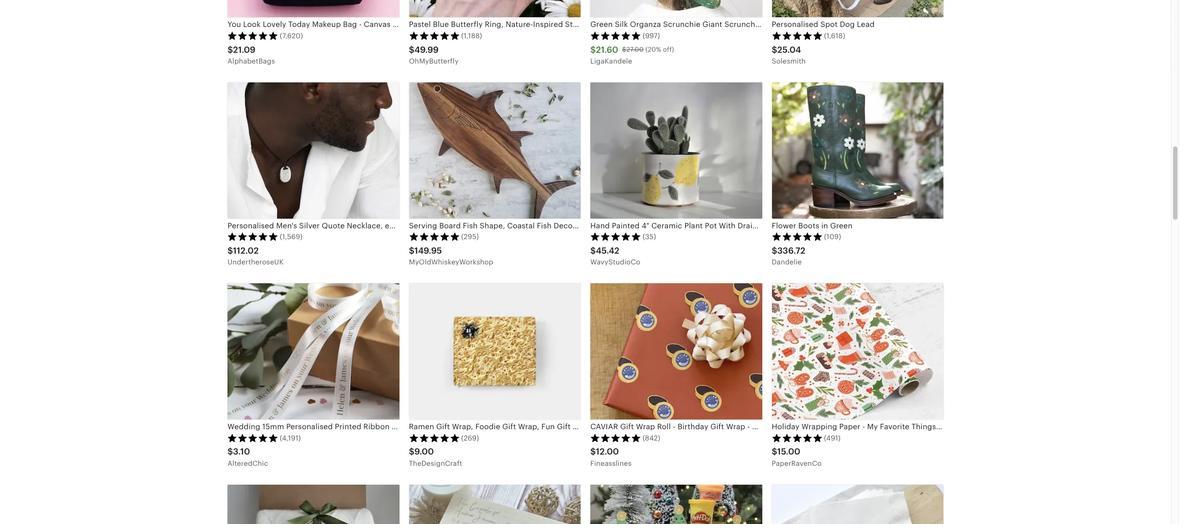 Task type: locate. For each thing, give the bounding box(es) containing it.
- left my
[[863, 423, 866, 432]]

$ for 112.02
[[228, 246, 233, 256]]

$ inside $ 21.09 alphabetbags
[[228, 45, 233, 55]]

5 out of 5 stars image for 12.00
[[591, 434, 641, 443]]

$ for 21.60
[[591, 45, 596, 55]]

$ for 3.10
[[228, 447, 233, 458]]

5 out of 5 stars image for 15.00
[[772, 434, 823, 443]]

paper
[[840, 423, 861, 432]]

wedding 15mm personalised printed ribbon - wedding gift wrap - wedding ribbon - anniversary gift wrap image
[[228, 284, 399, 420]]

2 horizontal spatial holiday
[[1000, 423, 1028, 432]]

$ up thedesigncraft
[[409, 447, 415, 458]]

holiday
[[772, 423, 800, 432], [943, 423, 971, 432], [1000, 423, 1028, 432]]

$ inside $ 112.02 undertheroseuk
[[228, 246, 233, 256]]

personalised spot dog lead
[[772, 20, 875, 29]]

in
[[822, 222, 829, 230]]

$ inside $ 3.10 alteredchic
[[228, 447, 233, 458]]

holiday wrapping paper - my favorite things - holiday icons - holiday gift wrap - 3 sheets
[[772, 423, 1103, 432]]

$ for 12.00
[[591, 447, 596, 458]]

- right 'things' at the bottom of page
[[939, 423, 941, 432]]

$ up ligakandele
[[591, 45, 596, 55]]

sympathy gift • sympathy gift box • memorial gift • loss of mother father brother sister friend • bereavement gift • grief gift image
[[228, 485, 399, 525]]

$ up undertheroseuk
[[228, 246, 233, 256]]

$ up 'fineasslines' at the right of the page
[[591, 447, 596, 458]]

1 holiday from the left
[[772, 423, 800, 432]]

336.72
[[778, 246, 806, 256]]

decor,
[[554, 222, 578, 230]]

5 out of 5 stars image up 3.10
[[228, 434, 278, 443]]

$ down the serving
[[409, 246, 415, 256]]

5 out of 5 stars image for 3.10
[[228, 434, 278, 443]]

$ up alphabetbags at top left
[[228, 45, 233, 55]]

5 out of 5 stars image up 112.02
[[228, 233, 278, 241]]

- left 3
[[1067, 423, 1069, 432]]

$ 9.00 thedesigncraft
[[409, 447, 463, 468]]

$ inside $ 15.00 paperravenco
[[772, 447, 778, 458]]

(7,620)
[[280, 32, 303, 40]]

1 horizontal spatial holiday
[[943, 423, 971, 432]]

5 out of 5 stars image up the 9.00
[[409, 434, 460, 443]]

3 - from the left
[[995, 423, 998, 432]]

$
[[228, 45, 233, 55], [409, 45, 415, 55], [591, 45, 596, 55], [772, 45, 778, 55], [623, 46, 627, 54], [228, 246, 233, 256], [409, 246, 415, 256], [591, 246, 596, 256], [772, 246, 778, 256], [228, 447, 233, 458], [409, 447, 415, 458], [591, 447, 596, 458], [772, 447, 778, 458]]

$ for 149.95
[[409, 246, 415, 256]]

$ right the 21.60
[[623, 46, 627, 54]]

5 out of 5 stars image for 21.09
[[228, 31, 278, 40]]

45.42
[[596, 246, 620, 256]]

(842)
[[643, 435, 661, 443]]

5 out of 5 stars image up 12.00
[[591, 434, 641, 443]]

112.02
[[233, 246, 259, 256]]

5 out of 5 stars image
[[228, 31, 278, 40], [409, 31, 460, 40], [591, 31, 641, 40], [772, 31, 823, 40], [228, 233, 278, 241], [409, 233, 460, 241], [591, 233, 641, 241], [772, 233, 823, 241], [228, 434, 278, 443], [409, 434, 460, 443], [591, 434, 641, 443], [772, 434, 823, 443]]

$ up "alteredchic"
[[228, 447, 233, 458]]

alphabetbags
[[228, 57, 275, 65]]

5 out of 5 stars image for 112.02
[[228, 233, 278, 241]]

5 out of 5 stars image for 49.99
[[409, 31, 460, 40]]

ohmybutterfly
[[409, 57, 459, 65]]

thedesigncraft
[[409, 460, 463, 468]]

$ up ohmybutterfly
[[409, 45, 415, 55]]

- right icons
[[995, 423, 998, 432]]

5 out of 5 stars image up 149.95
[[409, 233, 460, 241]]

15.00
[[778, 447, 801, 458]]

5 out of 5 stars image up 15.00
[[772, 434, 823, 443]]

holiday up 15.00
[[772, 423, 800, 432]]

27.00
[[627, 46, 644, 54]]

$ for 49.99
[[409, 45, 415, 55]]

dandelie
[[772, 259, 802, 267]]

25.04
[[778, 45, 802, 55]]

(4,191)
[[280, 435, 301, 443]]

fish left decor, at the top left of page
[[537, 222, 552, 230]]

$ for 21.09
[[228, 45, 233, 55]]

boots
[[799, 222, 820, 230]]

5 out of 5 stars image up 21.09
[[228, 31, 278, 40]]

(269)
[[461, 435, 479, 443]]

1 horizontal spatial fish
[[537, 222, 552, 230]]

wood
[[607, 222, 629, 230]]

(1,569)
[[280, 233, 303, 241]]

shape,
[[480, 222, 505, 230]]

fish up (295)
[[463, 222, 478, 230]]

$ 149.95 myoldwhiskeyworkshop
[[409, 246, 494, 267]]

5 out of 5 stars image for 45.42
[[591, 233, 641, 241]]

$ inside "$ 49.99 ohmybutterfly"
[[409, 45, 415, 55]]

149.95
[[415, 246, 442, 256]]

(997)
[[643, 32, 660, 40]]

$ down walnut
[[591, 246, 596, 256]]

green
[[831, 222, 853, 230]]

$ inside $ 12.00 fineasslines
[[591, 447, 596, 458]]

$ inside $ 9.00 thedesigncraft
[[409, 447, 415, 458]]

5 out of 5 stars image up the 21.60
[[591, 31, 641, 40]]

alteredchic
[[228, 460, 268, 468]]

$ inside $ 25.04 solesmith
[[772, 45, 778, 55]]

9.00
[[415, 447, 434, 458]]

holiday left the gift
[[1000, 423, 1028, 432]]

1st birthday time capsule: engraved keepsake box, baby's memory box, wedding anniversary gift | to open on your 18th birthday image
[[409, 485, 581, 525]]

$ up dandelie
[[772, 246, 778, 256]]

(109)
[[825, 233, 842, 241]]

gift
[[1030, 423, 1043, 432]]

flower boots in green
[[772, 222, 853, 230]]

-
[[863, 423, 866, 432], [939, 423, 941, 432], [995, 423, 998, 432], [1067, 423, 1069, 432]]

my
[[868, 423, 879, 432]]

board
[[439, 222, 461, 230]]

0 horizontal spatial fish
[[463, 222, 478, 230]]

5 out of 5 stars image down personalised
[[772, 31, 823, 40]]

$ inside $ 149.95 myoldwhiskeyworkshop
[[409, 246, 415, 256]]

$ 12.00 fineasslines
[[591, 447, 632, 468]]

$ inside $ 45.42 wavystudioco
[[591, 246, 596, 256]]

caviar gift wrap roll - birthday gift wrap - holiday gift wrap - illustrated gift wrap - unique gift wrap - funny gift wrap image
[[591, 284, 763, 420]]

$ inside $ 336.72 dandelie
[[772, 246, 778, 256]]

5 out of 5 stars image up 49.99
[[409, 31, 460, 40]]

$ up solesmith
[[772, 45, 778, 55]]

$ for 15.00
[[772, 447, 778, 458]]

walnut
[[580, 222, 605, 230]]

(1,618)
[[825, 32, 846, 40]]

play dough christmas tree gift printable, christmas gift for kids, school gift, classroom party, non candy gift, just add confetti image
[[591, 485, 763, 525]]

0 horizontal spatial holiday
[[772, 423, 800, 432]]

3 holiday from the left
[[1000, 423, 1028, 432]]

$ for 25.04
[[772, 45, 778, 55]]

(295)
[[461, 233, 479, 241]]

holiday left icons
[[943, 423, 971, 432]]

fish
[[463, 222, 478, 230], [537, 222, 552, 230]]

$ up paperravenco at the right bottom of page
[[772, 447, 778, 458]]

5 out of 5 stars image down wood
[[591, 233, 641, 241]]

5 out of 5 stars image up 336.72
[[772, 233, 823, 241]]

lead
[[857, 20, 875, 29]]

1 - from the left
[[863, 423, 866, 432]]

please leave by 9pm napkins, cocktail party napkins, funny party napkins, hostess gift, housewarming present, box of 20 with gold foil image
[[772, 485, 944, 525]]

$ 45.42 wavystudioco
[[591, 246, 641, 267]]



Task type: describe. For each thing, give the bounding box(es) containing it.
spot
[[821, 20, 838, 29]]

$ 3.10 alteredchic
[[228, 447, 268, 468]]

1 fish from the left
[[463, 222, 478, 230]]

personalised men's silver quote necklace, engraved message necklace, song quote necklace, personalised man's necklace image
[[228, 82, 399, 219]]

$ 336.72 dandelie
[[772, 246, 806, 267]]

wrap
[[1046, 423, 1065, 432]]

2 - from the left
[[939, 423, 941, 432]]

3.10
[[233, 447, 250, 458]]

$ 15.00 paperravenco
[[772, 447, 822, 468]]

serving board fish shape, coastal fish decor, walnut wood image
[[409, 82, 581, 219]]

fineasslines
[[591, 460, 632, 468]]

$ 49.99 ohmybutterfly
[[409, 45, 459, 65]]

personalised
[[772, 20, 819, 29]]

myoldwhiskeyworkshop
[[409, 259, 494, 267]]

you look lovely today makeup bag - canvas makeup pouch - black wash bag - cosmetics bag - valentine's day gift for her - makeup bag image
[[228, 0, 399, 18]]

5 out of 5 stars image for 21.60
[[591, 31, 641, 40]]

coastal
[[507, 222, 535, 230]]

flower boots in green image
[[772, 82, 944, 219]]

$ 25.04 solesmith
[[772, 45, 806, 65]]

49.99
[[415, 45, 439, 55]]

(35)
[[643, 233, 657, 241]]

(491)
[[825, 435, 841, 443]]

$ 21.09 alphabetbags
[[228, 45, 275, 65]]

icons
[[973, 423, 993, 432]]

$ for 9.00
[[409, 447, 415, 458]]

5 out of 5 stars image for 149.95
[[409, 233, 460, 241]]

3
[[1072, 423, 1076, 432]]

serving
[[409, 222, 437, 230]]

$ for 336.72
[[772, 246, 778, 256]]

2 fish from the left
[[537, 222, 552, 230]]

(1,188)
[[461, 32, 482, 40]]

wavystudioco
[[591, 259, 641, 267]]

ligakandele
[[591, 57, 633, 65]]

hand painted 4" ceramic plant pot with drainage cute succulent pot indoor planter fruits lemon orange decorative bowl candle holder image
[[591, 82, 763, 219]]

wrapping
[[802, 423, 838, 432]]

holiday wrapping paper - my favorite things - holiday icons - holiday gift wrap - 3 sheets image
[[772, 284, 944, 420]]

flower
[[772, 222, 797, 230]]

ramen gift wrap, foodie gift wrap, fun gift wrap, party wrapping paper, recyclable wrapping paper, noodle gift wrap, luxury wrapping paper image
[[409, 284, 581, 420]]

sheets
[[1078, 423, 1103, 432]]

favorite
[[881, 423, 910, 432]]

2 holiday from the left
[[943, 423, 971, 432]]

12.00
[[596, 447, 619, 458]]

green silk organza scrunchie giant scrunchie 100% silk scrunchie hair accessories festive scrunchie gift for her christmas scrunchie image
[[591, 0, 763, 18]]

off)
[[663, 46, 675, 54]]

solesmith
[[772, 57, 806, 65]]

$ 112.02 undertheroseuk
[[228, 246, 284, 267]]

21.09
[[233, 45, 256, 55]]

things
[[912, 423, 937, 432]]

5 out of 5 stars image for 9.00
[[409, 434, 460, 443]]

dog
[[840, 20, 855, 29]]

serving board fish shape, coastal fish decor, walnut wood
[[409, 222, 629, 230]]

undertheroseuk
[[228, 259, 284, 267]]

$ for 45.42
[[591, 246, 596, 256]]

5 out of 5 stars image for 25.04
[[772, 31, 823, 40]]

paperravenco
[[772, 460, 822, 468]]

(20%
[[646, 46, 662, 54]]

$ 21.60 $ 27.00 (20% off) ligakandele
[[591, 45, 675, 65]]

pastel blue butterfly ring, nature-inspired statement ring for nature lovers, cute gift for her, fun korean butterfly ring, tender blue ring image
[[409, 0, 581, 18]]

personalised spot dog lead image
[[772, 0, 944, 18]]

21.60
[[596, 45, 619, 55]]

5 out of 5 stars image for 336.72
[[772, 233, 823, 241]]

4 - from the left
[[1067, 423, 1069, 432]]



Task type: vqa. For each thing, say whether or not it's contained in the screenshot.
No date yet? Explore wedding ideas 'link'
no



